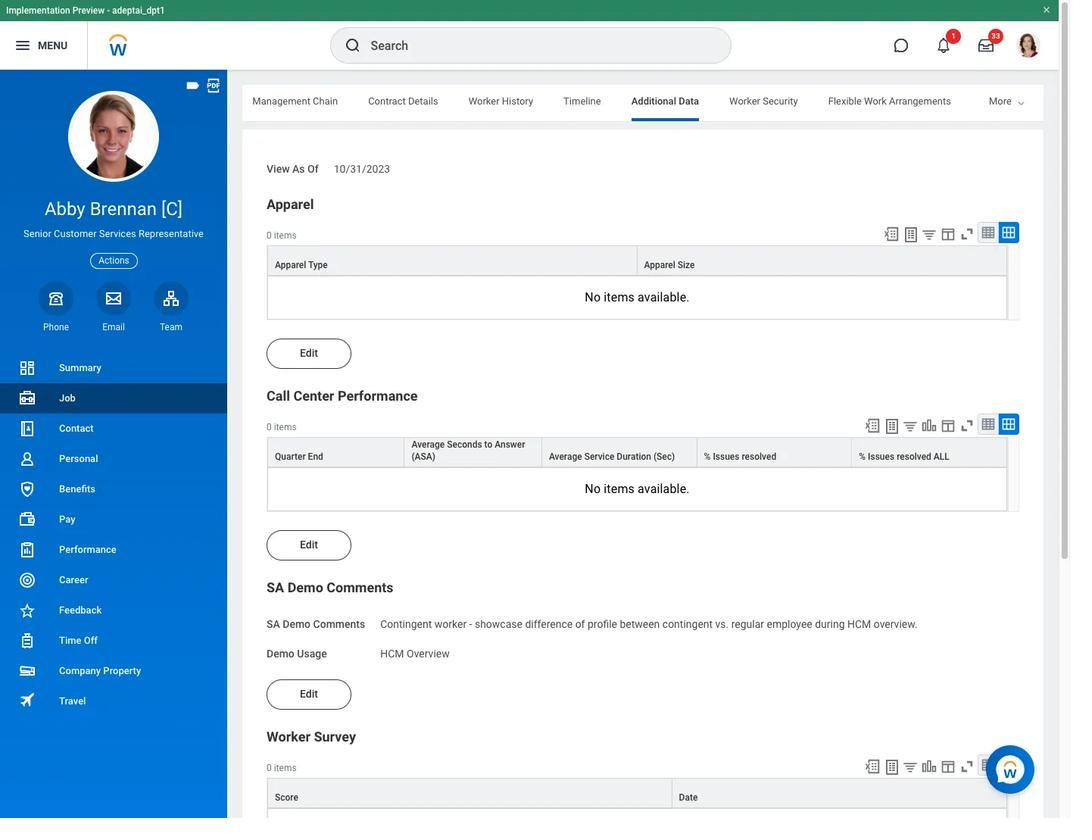 Task type: vqa. For each thing, say whether or not it's contained in the screenshot.
underline "IMAGE"
no



Task type: locate. For each thing, give the bounding box(es) containing it.
2 vertical spatial 0
[[267, 763, 272, 774]]

expand/collapse chart image up % issues resolved all popup button
[[921, 417, 938, 434]]

sa demo comments
[[267, 579, 394, 595], [267, 618, 365, 630]]

0 horizontal spatial resolved
[[742, 451, 777, 462]]

team abby brennan [c] element
[[154, 321, 189, 333]]

0 for apparel
[[267, 230, 272, 241]]

items inside worker survey group
[[274, 763, 297, 774]]

vs.
[[716, 618, 729, 630]]

close environment banner image
[[1042, 5, 1051, 14]]

1 vertical spatial row
[[267, 437, 1008, 467]]

worker survey
[[267, 729, 356, 745]]

1 vertical spatial edit button
[[267, 530, 351, 560]]

2 vertical spatial table image
[[981, 758, 996, 773]]

average up (asa) at bottom
[[412, 439, 445, 450]]

select to filter grid data image inside worker survey group
[[902, 759, 919, 775]]

1 % from the left
[[704, 451, 711, 462]]

0 horizontal spatial -
[[107, 5, 110, 16]]

apparel left the type
[[275, 260, 306, 270]]

% right (sec)
[[704, 451, 711, 462]]

justify image
[[14, 36, 32, 55]]

0 vertical spatial click to view/edit grid preferences image
[[940, 226, 957, 242]]

% down export to excel icon
[[859, 451, 866, 462]]

export to worksheets image for apparel
[[902, 226, 920, 244]]

no for call center performance
[[585, 482, 601, 496]]

export to excel image for worker survey
[[864, 759, 881, 775]]

call center performance group
[[267, 387, 1020, 512]]

0 vertical spatial average
[[412, 439, 445, 450]]

0 down the apparel button
[[267, 230, 272, 241]]

issues right (sec)
[[713, 451, 740, 462]]

arrangements
[[889, 95, 951, 107]]

no items available. down duration on the right
[[585, 482, 690, 496]]

edit button down usage
[[267, 680, 351, 710]]

1 horizontal spatial %
[[859, 451, 866, 462]]

edit
[[300, 347, 318, 359], [300, 539, 318, 551], [300, 688, 318, 700]]

0 vertical spatial export to worksheets image
[[902, 226, 920, 244]]

tab list
[[0, 85, 951, 121]]

date button
[[672, 779, 1007, 808]]

list containing summary
[[0, 353, 227, 717]]

1 vertical spatial no items available.
[[585, 482, 690, 496]]

personal
[[59, 453, 98, 464]]

export to excel image
[[883, 226, 900, 242], [864, 759, 881, 775]]

no inside call center performance group
[[585, 482, 601, 496]]

no items available. down the apparel size
[[585, 290, 690, 304]]

demo up usage
[[288, 579, 323, 595]]

1 vertical spatial export to worksheets image
[[883, 417, 901, 435]]

benefits
[[59, 483, 95, 495]]

apparel
[[267, 196, 314, 212], [275, 260, 306, 270], [644, 260, 676, 270]]

0 vertical spatial no
[[585, 290, 601, 304]]

0 vertical spatial available.
[[638, 290, 690, 304]]

%
[[704, 451, 711, 462], [859, 451, 866, 462]]

team link
[[154, 281, 189, 333]]

1 vertical spatial expand/collapse chart image
[[921, 759, 938, 775]]

0 items up quarter
[[267, 422, 297, 432]]

customer
[[54, 228, 97, 239]]

demo up demo usage
[[283, 618, 311, 630]]

0 vertical spatial sa demo comments
[[267, 579, 394, 595]]

1 vertical spatial no
[[585, 482, 601, 496]]

no inside apparel "group"
[[585, 290, 601, 304]]

no
[[585, 290, 601, 304], [585, 482, 601, 496]]

apparel for apparel size
[[644, 260, 676, 270]]

worker inside group
[[267, 729, 311, 745]]

performance right center
[[338, 388, 418, 404]]

2 available. from the top
[[638, 482, 690, 496]]

row
[[267, 245, 1008, 276], [267, 437, 1008, 467], [267, 778, 1008, 809]]

call center performance
[[267, 388, 418, 404]]

0 vertical spatial fullscreen image
[[959, 226, 976, 242]]

fullscreen image
[[959, 226, 976, 242], [959, 417, 976, 434], [959, 759, 976, 775]]

tab list containing management chain
[[0, 85, 951, 121]]

1 issues from the left
[[713, 451, 740, 462]]

no items available. for apparel
[[585, 290, 690, 304]]

of
[[575, 618, 585, 630]]

email button
[[96, 281, 131, 333]]

available.
[[638, 290, 690, 304], [638, 482, 690, 496]]

1 click to view/edit grid preferences image from the top
[[940, 226, 957, 242]]

overview
[[407, 647, 450, 660]]

toolbar inside apparel "group"
[[876, 222, 1020, 245]]

contact link
[[0, 414, 227, 444]]

list
[[0, 353, 227, 717]]

performance
[[338, 388, 418, 404], [59, 544, 117, 555]]

worker left survey
[[267, 729, 311, 745]]

view printable version (pdf) image
[[205, 77, 222, 94]]

details
[[408, 95, 438, 107]]

- inside sa demo comments element
[[469, 618, 472, 630]]

1 row from the top
[[267, 245, 1008, 276]]

hcm down contingent
[[380, 647, 404, 660]]

1 vertical spatial -
[[469, 618, 472, 630]]

1 0 items from the top
[[267, 230, 297, 241]]

comments
[[327, 579, 394, 595], [313, 618, 365, 630]]

fullscreen image for call center performance
[[959, 417, 976, 434]]

management
[[253, 95, 310, 107]]

0 vertical spatial table image
[[981, 225, 996, 240]]

- right the worker
[[469, 618, 472, 630]]

1 horizontal spatial issues
[[868, 451, 895, 462]]

0 horizontal spatial export to worksheets image
[[883, 417, 901, 435]]

0 vertical spatial expand table image
[[1001, 225, 1017, 240]]

2 0 from the top
[[267, 422, 272, 432]]

worker left the 'security'
[[730, 95, 761, 107]]

0 vertical spatial sa
[[267, 579, 284, 595]]

email abby brennan [c] element
[[96, 321, 131, 333]]

edit up center
[[300, 347, 318, 359]]

travel link
[[0, 686, 227, 717]]

0 items down the apparel button
[[267, 230, 297, 241]]

0 items inside worker survey group
[[267, 763, 297, 774]]

view team image
[[162, 289, 180, 307]]

1 horizontal spatial export to excel image
[[883, 226, 900, 242]]

edit up sa demo comments button in the bottom left of the page
[[300, 539, 318, 551]]

contact
[[59, 423, 94, 434]]

2 issues from the left
[[868, 451, 895, 462]]

1 horizontal spatial hcm
[[848, 618, 871, 630]]

edit button
[[267, 338, 351, 369], [267, 530, 351, 560], [267, 680, 351, 710]]

0 horizontal spatial issues
[[713, 451, 740, 462]]

1 horizontal spatial resolved
[[897, 451, 932, 462]]

0 down the "call"
[[267, 422, 272, 432]]

no for apparel
[[585, 290, 601, 304]]

2 fullscreen image from the top
[[959, 417, 976, 434]]

toolbar
[[876, 222, 1020, 245], [858, 413, 1020, 437], [858, 755, 1020, 778]]

1 vertical spatial table image
[[981, 417, 996, 432]]

toolbar inside worker survey group
[[858, 755, 1020, 778]]

apparel for apparel type
[[275, 260, 306, 270]]

worker left history
[[469, 95, 500, 107]]

1 no from the top
[[585, 290, 601, 304]]

apparel left size
[[644, 260, 676, 270]]

- for adeptai_dpt1
[[107, 5, 110, 16]]

2 vertical spatial select to filter grid data image
[[902, 759, 919, 775]]

2 expand/collapse chart image from the top
[[921, 759, 938, 775]]

1 horizontal spatial worker
[[469, 95, 500, 107]]

edit down usage
[[300, 688, 318, 700]]

2 vertical spatial 0 items
[[267, 763, 297, 774]]

resolved
[[742, 451, 777, 462], [897, 451, 932, 462]]

center
[[294, 388, 334, 404]]

export to excel image up 'apparel size' popup button
[[883, 226, 900, 242]]

2 expand table image from the top
[[1001, 417, 1017, 432]]

apparel size
[[644, 260, 695, 270]]

export to worksheets image
[[902, 226, 920, 244], [883, 417, 901, 435]]

0 horizontal spatial hcm
[[380, 647, 404, 660]]

row containing apparel type
[[267, 245, 1008, 276]]

Search Workday  search field
[[371, 29, 700, 62]]

2 vertical spatial toolbar
[[858, 755, 1020, 778]]

summary image
[[18, 359, 36, 377]]

2 resolved from the left
[[897, 451, 932, 462]]

2 no from the top
[[585, 482, 601, 496]]

0 down worker survey
[[267, 763, 272, 774]]

export to excel image inside apparel "group"
[[883, 226, 900, 242]]

1 vertical spatial toolbar
[[858, 413, 1020, 437]]

2 horizontal spatial worker
[[730, 95, 761, 107]]

2 vertical spatial edit button
[[267, 680, 351, 710]]

1 vertical spatial sa demo comments
[[267, 618, 365, 630]]

2 vertical spatial fullscreen image
[[959, 759, 976, 775]]

1 vertical spatial hcm
[[380, 647, 404, 660]]

preview
[[72, 5, 105, 16]]

0 vertical spatial demo
[[288, 579, 323, 595]]

flexible
[[829, 95, 862, 107]]

1 expand/collapse chart image from the top
[[921, 417, 938, 434]]

average inside the average seconds to answer (asa)
[[412, 439, 445, 450]]

1 resolved from the left
[[742, 451, 777, 462]]

3 edit from the top
[[300, 688, 318, 700]]

more
[[989, 95, 1012, 107]]

1 horizontal spatial average
[[549, 451, 582, 462]]

0 horizontal spatial performance
[[59, 544, 117, 555]]

0 vertical spatial edit
[[300, 347, 318, 359]]

career image
[[18, 571, 36, 589]]

2 click to view/edit grid preferences image from the top
[[940, 417, 957, 434]]

notifications large image
[[936, 38, 951, 53]]

1 vertical spatial comments
[[313, 618, 365, 630]]

2 0 items from the top
[[267, 422, 297, 432]]

employee
[[767, 618, 813, 630]]

edit button up center
[[267, 338, 351, 369]]

security
[[763, 95, 798, 107]]

service
[[585, 451, 615, 462]]

3 fullscreen image from the top
[[959, 759, 976, 775]]

1 vertical spatial export to excel image
[[864, 759, 881, 775]]

row containing score
[[267, 778, 1008, 809]]

1 vertical spatial expand table image
[[1001, 417, 1017, 432]]

0 vertical spatial select to filter grid data image
[[921, 226, 938, 242]]

resolved inside % issues resolved all popup button
[[897, 451, 932, 462]]

toolbar inside call center performance group
[[858, 413, 1020, 437]]

profile
[[588, 618, 617, 630]]

export to worksheets image inside apparel "group"
[[902, 226, 920, 244]]

export to excel image for apparel
[[883, 226, 900, 242]]

resolved inside % issues resolved popup button
[[742, 451, 777, 462]]

2 vertical spatial edit
[[300, 688, 318, 700]]

1 vertical spatial click to view/edit grid preferences image
[[940, 417, 957, 434]]

time off image
[[18, 632, 36, 650]]

1 vertical spatial 0
[[267, 422, 272, 432]]

table image inside worker survey group
[[981, 758, 996, 773]]

0 items
[[267, 230, 297, 241], [267, 422, 297, 432], [267, 763, 297, 774]]

worker for worker security
[[730, 95, 761, 107]]

2 table image from the top
[[981, 417, 996, 432]]

0 for worker survey
[[267, 763, 272, 774]]

1 vertical spatial 0 items
[[267, 422, 297, 432]]

0 inside worker survey group
[[267, 763, 272, 774]]

0 inside apparel "group"
[[267, 230, 272, 241]]

3 table image from the top
[[981, 758, 996, 773]]

expand/collapse chart image inside worker survey group
[[921, 759, 938, 775]]

2 edit from the top
[[300, 539, 318, 551]]

expand/collapse chart image
[[921, 417, 938, 434], [921, 759, 938, 775]]

1 horizontal spatial export to worksheets image
[[902, 226, 920, 244]]

apparel type button
[[268, 246, 637, 275]]

worker
[[469, 95, 500, 107], [730, 95, 761, 107], [267, 729, 311, 745]]

summary
[[59, 362, 101, 373]]

export to excel image left export to worksheets image
[[864, 759, 881, 775]]

actions button
[[90, 253, 138, 269]]

timeline
[[564, 95, 601, 107]]

menu button
[[0, 21, 87, 70]]

performance up career
[[59, 544, 117, 555]]

2 % from the left
[[859, 451, 866, 462]]

pay image
[[18, 511, 36, 529]]

available. down the apparel size
[[638, 290, 690, 304]]

0 vertical spatial export to excel image
[[883, 226, 900, 242]]

% inside popup button
[[704, 451, 711, 462]]

career link
[[0, 565, 227, 595]]

click to view/edit grid preferences image
[[940, 226, 957, 242], [940, 417, 957, 434]]

3 0 from the top
[[267, 763, 272, 774]]

menu banner
[[0, 0, 1059, 70]]

navigation pane region
[[0, 70, 227, 818]]

0 vertical spatial row
[[267, 245, 1008, 276]]

1 vertical spatial average
[[549, 451, 582, 462]]

table image
[[981, 225, 996, 240], [981, 417, 996, 432], [981, 758, 996, 773]]

% inside popup button
[[859, 451, 866, 462]]

1 vertical spatial available.
[[638, 482, 690, 496]]

1 vertical spatial performance
[[59, 544, 117, 555]]

1 0 from the top
[[267, 230, 272, 241]]

demo
[[288, 579, 323, 595], [283, 618, 311, 630], [267, 647, 295, 660]]

1 expand table image from the top
[[1001, 225, 1017, 240]]

company property image
[[18, 662, 36, 680]]

issues
[[713, 451, 740, 462], [868, 451, 895, 462]]

0 vertical spatial 0 items
[[267, 230, 297, 241]]

row inside worker survey group
[[267, 778, 1008, 809]]

select to filter grid data image
[[921, 226, 938, 242], [902, 418, 919, 434], [902, 759, 919, 775]]

1 horizontal spatial -
[[469, 618, 472, 630]]

issues inside popup button
[[868, 451, 895, 462]]

row inside call center performance group
[[267, 437, 1008, 467]]

expand table image
[[1001, 225, 1017, 240], [1001, 417, 1017, 432]]

answer
[[495, 439, 525, 450]]

view as of element
[[334, 154, 390, 176]]

- right preview
[[107, 5, 110, 16]]

travel image
[[18, 691, 36, 709]]

1 available. from the top
[[638, 290, 690, 304]]

sa demo comments element
[[380, 609, 918, 632]]

1 vertical spatial sa
[[267, 618, 280, 630]]

select to filter grid data image inside call center performance group
[[902, 418, 919, 434]]

1
[[952, 32, 956, 40]]

comments up contingent
[[327, 579, 394, 595]]

average left service
[[549, 451, 582, 462]]

2 row from the top
[[267, 437, 1008, 467]]

0 vertical spatial expand/collapse chart image
[[921, 417, 938, 434]]

average
[[412, 439, 445, 450], [549, 451, 582, 462]]

available. inside call center performance group
[[638, 482, 690, 496]]

no items available. inside call center performance group
[[585, 482, 690, 496]]

0 items up 'score'
[[267, 763, 297, 774]]

0 horizontal spatial export to excel image
[[864, 759, 881, 775]]

issues down export to excel icon
[[868, 451, 895, 462]]

0 vertical spatial -
[[107, 5, 110, 16]]

available. inside apparel "group"
[[638, 290, 690, 304]]

2 vertical spatial row
[[267, 778, 1008, 809]]

view
[[267, 163, 290, 175]]

demo left usage
[[267, 647, 295, 660]]

1 no items available. from the top
[[585, 290, 690, 304]]

2 no items available. from the top
[[585, 482, 690, 496]]

usage
[[297, 647, 327, 660]]

row inside apparel "group"
[[267, 245, 1008, 276]]

sa demo comments button
[[267, 579, 394, 595]]

phone button
[[39, 281, 73, 333]]

demo usage
[[267, 647, 327, 660]]

1 vertical spatial select to filter grid data image
[[902, 418, 919, 434]]

expand/collapse chart image left click to view/edit grid preferences image
[[921, 759, 938, 775]]

0 horizontal spatial %
[[704, 451, 711, 462]]

select to filter grid data image inside apparel "group"
[[921, 226, 938, 242]]

0 vertical spatial 0
[[267, 230, 272, 241]]

apparel down view as of
[[267, 196, 314, 212]]

tag image
[[185, 77, 202, 94]]

expand/collapse chart image inside call center performance group
[[921, 417, 938, 434]]

1 vertical spatial fullscreen image
[[959, 417, 976, 434]]

0 vertical spatial toolbar
[[876, 222, 1020, 245]]

1 horizontal spatial performance
[[338, 388, 418, 404]]

performance inside list
[[59, 544, 117, 555]]

1 fullscreen image from the top
[[959, 226, 976, 242]]

1 vertical spatial edit
[[300, 539, 318, 551]]

flexible work arrangements
[[829, 95, 951, 107]]

issues inside popup button
[[713, 451, 740, 462]]

0 items inside apparel "group"
[[267, 230, 297, 241]]

apparel for apparel
[[267, 196, 314, 212]]

profile logan mcneil image
[[1017, 33, 1041, 61]]

0 vertical spatial hcm
[[848, 618, 871, 630]]

0 vertical spatial performance
[[338, 388, 418, 404]]

sa demo comments group
[[267, 579, 1020, 662]]

implementation preview -   adeptai_dpt1
[[6, 5, 165, 16]]

0 vertical spatial edit button
[[267, 338, 351, 369]]

3 0 items from the top
[[267, 763, 297, 774]]

worker security
[[730, 95, 798, 107]]

0 inside call center performance group
[[267, 422, 272, 432]]

- inside the menu banner
[[107, 5, 110, 16]]

worker for worker history
[[469, 95, 500, 107]]

job image
[[18, 389, 36, 408]]

3 row from the top
[[267, 778, 1008, 809]]

available. down (sec)
[[638, 482, 690, 496]]

comments down sa demo comments button in the bottom left of the page
[[313, 618, 365, 630]]

sa
[[267, 579, 284, 595], [267, 618, 280, 630]]

0 horizontal spatial worker
[[267, 729, 311, 745]]

edit button up sa demo comments button in the bottom left of the page
[[267, 530, 351, 560]]

0 vertical spatial no items available.
[[585, 290, 690, 304]]

row containing average seconds to answer (asa)
[[267, 437, 1008, 467]]

0 items inside call center performance group
[[267, 422, 297, 432]]

no items available. inside apparel "group"
[[585, 290, 690, 304]]

hcm right during
[[848, 618, 871, 630]]

0 horizontal spatial average
[[412, 439, 445, 450]]



Task type: describe. For each thing, give the bounding box(es) containing it.
abby brennan [c]
[[45, 198, 183, 220]]

feedback
[[59, 604, 102, 616]]

worker history
[[469, 95, 533, 107]]

phone image
[[45, 289, 67, 307]]

33
[[992, 32, 1000, 40]]

select to filter grid data image for center
[[902, 418, 919, 434]]

travel
[[59, 695, 86, 707]]

search image
[[344, 36, 362, 55]]

fullscreen image for worker survey
[[959, 759, 976, 775]]

summary link
[[0, 353, 227, 383]]

average for average seconds to answer (asa)
[[412, 439, 445, 450]]

row for call center performance
[[267, 437, 1008, 467]]

2 vertical spatial demo
[[267, 647, 295, 660]]

toolbar for survey
[[858, 755, 1020, 778]]

1 vertical spatial demo
[[283, 618, 311, 630]]

contingent
[[663, 618, 713, 630]]

benefits image
[[18, 480, 36, 498]]

apparel group
[[267, 195, 1020, 320]]

hcm overview element
[[380, 644, 450, 660]]

1 edit from the top
[[300, 347, 318, 359]]

expand/collapse chart image for worker survey
[[921, 759, 938, 775]]

regular
[[732, 618, 764, 630]]

between
[[620, 618, 660, 630]]

during
[[815, 618, 845, 630]]

property
[[103, 665, 141, 676]]

additional data
[[632, 95, 699, 107]]

menu
[[38, 39, 68, 51]]

worker survey button
[[267, 729, 356, 745]]

available. for apparel
[[638, 290, 690, 304]]

company
[[59, 665, 101, 676]]

0 items for call center performance
[[267, 422, 297, 432]]

actions
[[99, 255, 129, 266]]

of
[[308, 163, 319, 175]]

feedback image
[[18, 601, 36, 620]]

[c]
[[161, 198, 183, 220]]

difference
[[525, 618, 573, 630]]

inbox large image
[[979, 38, 994, 53]]

table image for call center performance
[[981, 417, 996, 432]]

resolved for % issues resolved
[[742, 451, 777, 462]]

chain
[[313, 95, 338, 107]]

average for average service duration (sec)
[[549, 451, 582, 462]]

0 vertical spatial comments
[[327, 579, 394, 595]]

quarter end button
[[268, 438, 404, 467]]

hcm overview
[[380, 647, 450, 660]]

as
[[292, 163, 305, 175]]

data
[[679, 95, 699, 107]]

call
[[267, 388, 290, 404]]

worker for worker survey
[[267, 729, 311, 745]]

off
[[84, 635, 98, 646]]

time off
[[59, 635, 98, 646]]

worker survey group
[[267, 728, 1020, 818]]

1 table image from the top
[[981, 225, 996, 240]]

average seconds to answer (asa) button
[[405, 438, 542, 467]]

work
[[864, 95, 887, 107]]

benefits link
[[0, 474, 227, 504]]

contract details
[[368, 95, 438, 107]]

% issues resolved all
[[859, 451, 950, 462]]

% for % issues resolved all
[[859, 451, 866, 462]]

select to filter grid data image for survey
[[902, 759, 919, 775]]

feedback link
[[0, 595, 227, 626]]

quarter
[[275, 451, 306, 462]]

implementation
[[6, 5, 70, 16]]

additional
[[632, 95, 676, 107]]

view as of
[[267, 163, 319, 175]]

1 sa from the top
[[267, 579, 284, 595]]

2 sa demo comments from the top
[[267, 618, 365, 630]]

call center performance button
[[267, 388, 418, 404]]

contract
[[368, 95, 406, 107]]

expand table image
[[1001, 758, 1017, 773]]

% issues resolved
[[704, 451, 777, 462]]

export to excel image
[[864, 417, 881, 434]]

items for worker survey
[[274, 763, 297, 774]]

% issues resolved button
[[697, 438, 852, 467]]

duration
[[617, 451, 651, 462]]

performance image
[[18, 541, 36, 559]]

(sec)
[[654, 451, 675, 462]]

time
[[59, 635, 81, 646]]

brennan
[[90, 198, 157, 220]]

2 sa from the top
[[267, 618, 280, 630]]

personal image
[[18, 450, 36, 468]]

click to view/edit grid preferences image
[[940, 759, 957, 775]]

job link
[[0, 383, 227, 414]]

time off link
[[0, 626, 227, 656]]

expand/collapse chart image for call center performance
[[921, 417, 938, 434]]

1 edit button from the top
[[267, 338, 351, 369]]

email
[[102, 322, 125, 332]]

contact image
[[18, 420, 36, 438]]

score
[[275, 793, 298, 803]]

average service duration (sec)
[[549, 451, 675, 462]]

0 items for apparel
[[267, 230, 297, 241]]

pay link
[[0, 504, 227, 535]]

issues for % issues resolved
[[713, 451, 740, 462]]

apparel button
[[267, 196, 314, 212]]

no items available. for call center performance
[[585, 482, 690, 496]]

quarter end
[[275, 451, 323, 462]]

available. for call center performance
[[638, 482, 690, 496]]

to
[[485, 439, 493, 450]]

apparel type
[[275, 260, 328, 270]]

issues for % issues resolved all
[[868, 451, 895, 462]]

row for worker survey
[[267, 778, 1008, 809]]

toolbar for center
[[858, 413, 1020, 437]]

performance link
[[0, 535, 227, 565]]

2 edit button from the top
[[267, 530, 351, 560]]

(asa)
[[412, 451, 436, 462]]

1 sa demo comments from the top
[[267, 579, 394, 595]]

score button
[[268, 779, 672, 808]]

team
[[160, 322, 183, 332]]

date
[[679, 793, 698, 803]]

table image for worker survey
[[981, 758, 996, 773]]

3 edit button from the top
[[267, 680, 351, 710]]

history
[[502, 95, 533, 107]]

company property link
[[0, 656, 227, 686]]

all
[[934, 451, 950, 462]]

hcm inside sa demo comments element
[[848, 618, 871, 630]]

0 items for worker survey
[[267, 763, 297, 774]]

export to worksheets image
[[883, 759, 901, 777]]

services
[[99, 228, 136, 239]]

items for call center performance
[[274, 422, 297, 432]]

senior
[[24, 228, 51, 239]]

items for apparel
[[274, 230, 297, 241]]

contingent worker - showcase difference of profile between contingent vs. regular employee during hcm overview.
[[380, 618, 918, 630]]

- for showcase
[[469, 618, 472, 630]]

adeptai_dpt1
[[112, 5, 165, 16]]

mail image
[[105, 289, 123, 307]]

export to worksheets image for call center performance
[[883, 417, 901, 435]]

resolved for % issues resolved all
[[897, 451, 932, 462]]

career
[[59, 574, 88, 586]]

% for % issues resolved
[[704, 451, 711, 462]]

0 for call center performance
[[267, 422, 272, 432]]

pay
[[59, 514, 75, 525]]

abby
[[45, 198, 85, 220]]

phone
[[43, 322, 69, 332]]

performance inside group
[[338, 388, 418, 404]]

management chain
[[253, 95, 338, 107]]

contingent
[[380, 618, 432, 630]]

phone abby brennan [c] element
[[39, 321, 73, 333]]

overview.
[[874, 618, 918, 630]]

senior customer services representative
[[24, 228, 204, 239]]

representative
[[139, 228, 204, 239]]

row for apparel
[[267, 245, 1008, 276]]

size
[[678, 260, 695, 270]]



